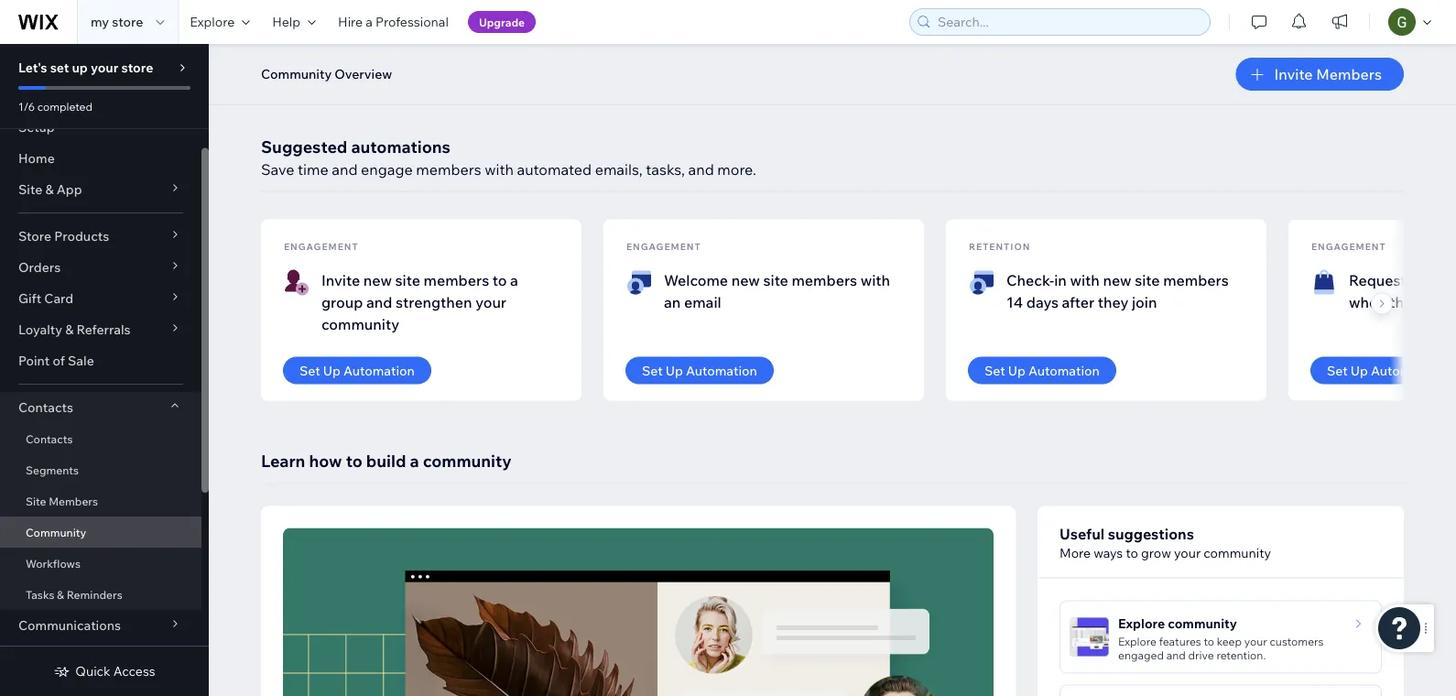 Task type: locate. For each thing, give the bounding box(es) containing it.
with inside check-in with new site members 14 days after they join
[[1070, 271, 1100, 289]]

community inside button
[[261, 66, 332, 82]]

1 vertical spatial list
[[261, 219, 1457, 401]]

new inside welcome new site members with an email
[[732, 271, 760, 289]]

2 set up automation from the left
[[642, 362, 757, 378]]

& inside the site & app dropdown button
[[45, 181, 54, 197]]

site down the home
[[18, 181, 42, 197]]

2 add from the left
[[604, 48, 629, 64]]

2 horizontal spatial a
[[510, 271, 518, 289]]

retention.
[[1217, 648, 1266, 662]]

engagement up group at the left of the page
[[284, 241, 359, 252]]

0 horizontal spatial site
[[395, 271, 420, 289]]

and
[[332, 160, 358, 178], [689, 160, 714, 178], [366, 293, 392, 311], [1167, 648, 1186, 662]]

add button
[[283, 43, 349, 70], [584, 43, 650, 70], [884, 43, 950, 70], [1185, 43, 1250, 70]]

3 up from the left
[[1008, 362, 1026, 378]]

set up automation down group at the left of the page
[[300, 362, 415, 378]]

0 horizontal spatial new
[[363, 271, 392, 289]]

members inside invite members button
[[1317, 65, 1382, 83]]

0 vertical spatial explore
[[190, 14, 235, 30]]

communications
[[18, 617, 121, 633]]

emails,
[[595, 160, 643, 178]]

ways
[[1094, 545, 1123, 561]]

1 vertical spatial members
[[49, 494, 98, 508]]

1 vertical spatial a
[[510, 271, 518, 289]]

list containing add
[[261, 0, 1441, 87]]

0 horizontal spatial &
[[45, 181, 54, 197]]

in
[[1055, 271, 1067, 289]]

set up automation button down email
[[626, 357, 774, 384]]

& inside "tasks & reminders" link
[[57, 588, 64, 601]]

community for community overview
[[261, 66, 332, 82]]

contacts button
[[0, 392, 202, 423]]

loyalty
[[18, 322, 62, 338]]

2 horizontal spatial with
[[1070, 271, 1100, 289]]

my
[[91, 14, 109, 30]]

0 vertical spatial site
[[18, 181, 42, 197]]

request feedba
[[1349, 271, 1457, 311]]

site members link
[[0, 486, 202, 517]]

your right grow
[[1174, 545, 1201, 561]]

new
[[363, 271, 392, 289], [732, 271, 760, 289], [1103, 271, 1132, 289]]

explore left help
[[190, 14, 235, 30]]

0 horizontal spatial members
[[49, 494, 98, 508]]

explore for explore community
[[1119, 615, 1165, 631]]

set up automation
[[300, 362, 415, 378], [642, 362, 757, 378], [985, 362, 1100, 378], [1327, 362, 1443, 378]]

up down 14
[[1008, 362, 1026, 378]]

engagement for invite new site members to a group and strengthen your community
[[284, 241, 359, 252]]

1 add from the left
[[303, 48, 329, 64]]

0 horizontal spatial community
[[26, 525, 86, 539]]

0 vertical spatial invite
[[1275, 65, 1313, 83]]

new inside invite new site members to a group and strengthen your community
[[363, 271, 392, 289]]

1 vertical spatial community
[[26, 525, 86, 539]]

explore inside explore features to keep your customers engaged and drive retention.
[[1119, 634, 1157, 648]]

automated
[[517, 160, 592, 178]]

site
[[395, 271, 420, 289], [764, 271, 789, 289], [1135, 271, 1160, 289]]

2 engagement from the left
[[627, 241, 701, 252]]

members inside invite new site members to a group and strengthen your community
[[424, 271, 489, 289]]

3 automation from the left
[[1029, 362, 1100, 378]]

engagement up welcome
[[627, 241, 701, 252]]

1 up from the left
[[323, 362, 341, 378]]

set up automation button down days
[[968, 357, 1117, 384]]

2 set up automation button from the left
[[626, 357, 774, 384]]

contacts
[[18, 399, 73, 415], [26, 432, 73, 446]]

3 engagement from the left
[[1312, 241, 1387, 252]]

community down group at the left of the page
[[322, 315, 399, 333]]

set for group
[[300, 362, 320, 378]]

set for email
[[642, 362, 663, 378]]

automation down request feedba
[[1371, 362, 1443, 378]]

0 vertical spatial list
[[261, 0, 1441, 87]]

tasks & reminders
[[26, 588, 122, 601]]

set up automation down days
[[985, 362, 1100, 378]]

0 horizontal spatial a
[[366, 14, 373, 30]]

2 horizontal spatial site
[[1135, 271, 1160, 289]]

your right keep
[[1245, 634, 1268, 648]]

1 set from the left
[[300, 362, 320, 378]]

1 vertical spatial store
[[121, 60, 153, 76]]

set up automation button for email
[[626, 357, 774, 384]]

members inside welcome new site members with an email
[[792, 271, 858, 289]]

set for 14
[[985, 362, 1005, 378]]

community overview button
[[252, 60, 401, 88]]

community inside sidebar element
[[26, 525, 86, 539]]

community right grow
[[1204, 545, 1272, 561]]

your inside invite new site members to a group and strengthen your community
[[476, 293, 507, 311]]

new for welcome
[[732, 271, 760, 289]]

1 horizontal spatial a
[[410, 451, 419, 471]]

learn
[[261, 451, 305, 471]]

help
[[272, 14, 301, 30]]

and left more.
[[689, 160, 714, 178]]

community down help button
[[261, 66, 332, 82]]

set
[[300, 362, 320, 378], [642, 362, 663, 378], [985, 362, 1005, 378], [1327, 362, 1348, 378]]

tasks
[[26, 588, 54, 601]]

set up automation down email
[[642, 362, 757, 378]]

set up automation down request feedba
[[1327, 362, 1443, 378]]

quick access button
[[53, 663, 155, 680]]

2 horizontal spatial engagement
[[1312, 241, 1387, 252]]

and inside invite new site members to a group and strengthen your community
[[366, 293, 392, 311]]

point of sale link
[[0, 345, 202, 377]]

explore left features
[[1119, 634, 1157, 648]]

request
[[1349, 271, 1407, 289]]

3 set from the left
[[985, 362, 1005, 378]]

0 vertical spatial community
[[261, 66, 332, 82]]

0 horizontal spatial engagement
[[284, 241, 359, 252]]

site inside invite new site members to a group and strengthen your community
[[395, 271, 420, 289]]

your right up
[[91, 60, 118, 76]]

upgrade button
[[468, 11, 536, 33]]

1 vertical spatial explore
[[1119, 615, 1165, 631]]

community for community
[[26, 525, 86, 539]]

store down my store
[[121, 60, 153, 76]]

site inside site members "link"
[[26, 494, 46, 508]]

2 automation from the left
[[686, 362, 757, 378]]

0 vertical spatial members
[[1317, 65, 1382, 83]]

1 horizontal spatial invite
[[1275, 65, 1313, 83]]

1 horizontal spatial site
[[764, 271, 789, 289]]

set up automation button
[[283, 357, 431, 384], [626, 357, 774, 384], [968, 357, 1117, 384], [1311, 357, 1457, 384]]

2 site from the left
[[764, 271, 789, 289]]

engagement up 'request'
[[1312, 241, 1387, 252]]

strengthen
[[396, 293, 472, 311]]

2 horizontal spatial new
[[1103, 271, 1132, 289]]

3 set up automation from the left
[[985, 362, 1100, 378]]

4 up from the left
[[1351, 362, 1368, 378]]

days
[[1027, 293, 1059, 311]]

1 set up automation from the left
[[300, 362, 415, 378]]

community up "workflows"
[[26, 525, 86, 539]]

list
[[261, 0, 1441, 87], [261, 219, 1457, 401]]

loyalty & referrals button
[[0, 314, 202, 345]]

site up join
[[1135, 271, 1160, 289]]

site for welcome
[[764, 271, 789, 289]]

site inside welcome new site members with an email
[[764, 271, 789, 289]]

0 vertical spatial a
[[366, 14, 373, 30]]

& left app
[[45, 181, 54, 197]]

up down the an
[[666, 362, 683, 378]]

orders button
[[0, 252, 202, 283]]

& inside loyalty & referrals dropdown button
[[65, 322, 74, 338]]

1 horizontal spatial &
[[57, 588, 64, 601]]

automations
[[351, 136, 451, 157]]

2 new from the left
[[732, 271, 760, 289]]

1 horizontal spatial members
[[1317, 65, 1382, 83]]

1 list from the top
[[261, 0, 1441, 87]]

drive
[[1189, 648, 1214, 662]]

members
[[416, 160, 481, 178], [424, 271, 489, 289], [792, 271, 858, 289], [1164, 271, 1229, 289]]

1 horizontal spatial new
[[732, 271, 760, 289]]

automation down after
[[1029, 362, 1100, 378]]

site
[[18, 181, 42, 197], [26, 494, 46, 508]]

contacts up segments on the left bottom of page
[[26, 432, 73, 446]]

upgrade
[[479, 15, 525, 29]]

automation down email
[[686, 362, 757, 378]]

explore features to keep your customers engaged and drive retention.
[[1119, 634, 1324, 662]]

1 vertical spatial invite
[[322, 271, 360, 289]]

automation down group at the left of the page
[[343, 362, 415, 378]]

up down request feedba
[[1351, 362, 1368, 378]]

home
[[18, 150, 55, 166]]

invite new site members to a group and strengthen your community
[[322, 271, 518, 333]]

invite members
[[1275, 65, 1382, 83]]

up down group at the left of the page
[[323, 362, 341, 378]]

invite inside button
[[1275, 65, 1313, 83]]

contacts inside popup button
[[18, 399, 73, 415]]

of
[[53, 353, 65, 369]]

and left drive
[[1167, 648, 1186, 662]]

& right tasks
[[57, 588, 64, 601]]

invite inside invite new site members to a group and strengthen your community
[[322, 271, 360, 289]]

Search... field
[[933, 9, 1205, 35]]

members for site members
[[49, 494, 98, 508]]

explore
[[190, 14, 235, 30], [1119, 615, 1165, 631], [1119, 634, 1157, 648]]

set up automation button down request feedba
[[1311, 357, 1457, 384]]

2 list from the top
[[261, 219, 1457, 401]]

site inside check-in with new site members 14 days after they join
[[1135, 271, 1160, 289]]

2 vertical spatial a
[[410, 451, 419, 471]]

0 vertical spatial contacts
[[18, 399, 73, 415]]

store right my at the top left
[[112, 14, 143, 30]]

site inside dropdown button
[[18, 181, 42, 197]]

members inside site members "link"
[[49, 494, 98, 508]]

0 vertical spatial &
[[45, 181, 54, 197]]

site for invite
[[395, 271, 420, 289]]

1 horizontal spatial engagement
[[627, 241, 701, 252]]

set up automation button down group at the left of the page
[[283, 357, 431, 384]]

explore up engaged
[[1119, 615, 1165, 631]]

contacts down point of sale
[[18, 399, 73, 415]]

1 automation from the left
[[343, 362, 415, 378]]

invite for invite new site members to a group and strengthen your community
[[322, 271, 360, 289]]

orders
[[18, 259, 61, 275]]

home link
[[0, 143, 202, 174]]

contacts for contacts link
[[26, 432, 73, 446]]

and right group at the left of the page
[[366, 293, 392, 311]]

let's
[[18, 60, 47, 76]]

with inside suggested automations save time and engage members with automated emails, tasks, and more.
[[485, 160, 514, 178]]

professional
[[376, 14, 449, 30]]

engagement for welcome new site members with an email
[[627, 241, 701, 252]]

1 site from the left
[[395, 271, 420, 289]]

2 vertical spatial explore
[[1119, 634, 1157, 648]]

community up features
[[1168, 615, 1237, 631]]

1 horizontal spatial with
[[861, 271, 891, 289]]

up for group
[[323, 362, 341, 378]]

3 site from the left
[[1135, 271, 1160, 289]]

2 set from the left
[[642, 362, 663, 378]]

welcome new site members with an email
[[664, 271, 891, 311]]

store
[[112, 14, 143, 30], [121, 60, 153, 76]]

engagement
[[284, 241, 359, 252], [627, 241, 701, 252], [1312, 241, 1387, 252]]

to
[[493, 271, 507, 289], [346, 451, 363, 471], [1126, 545, 1139, 561], [1204, 634, 1215, 648]]

1 set up automation button from the left
[[283, 357, 431, 384]]

site right welcome
[[764, 271, 789, 289]]

1 vertical spatial contacts
[[26, 432, 73, 446]]

add
[[303, 48, 329, 64], [604, 48, 629, 64], [904, 48, 930, 64], [1205, 48, 1230, 64]]

up for email
[[666, 362, 683, 378]]

4 add button from the left
[[1185, 43, 1250, 70]]

0 horizontal spatial with
[[485, 160, 514, 178]]

0 horizontal spatial invite
[[322, 271, 360, 289]]

products
[[54, 228, 109, 244]]

site up strengthen
[[395, 271, 420, 289]]

engage
[[361, 160, 413, 178]]

referrals
[[77, 322, 131, 338]]

1 engagement from the left
[[284, 241, 359, 252]]

to inside explore features to keep your customers engaged and drive retention.
[[1204, 634, 1215, 648]]

learn how to build a community
[[261, 451, 512, 471]]

site down segments on the left bottom of page
[[26, 494, 46, 508]]

&
[[45, 181, 54, 197], [65, 322, 74, 338], [57, 588, 64, 601]]

1 new from the left
[[363, 271, 392, 289]]

1 vertical spatial site
[[26, 494, 46, 508]]

store inside sidebar element
[[121, 60, 153, 76]]

check-in with new site members 14 days after they join
[[1007, 271, 1229, 311]]

2 up from the left
[[666, 362, 683, 378]]

your right strengthen
[[476, 293, 507, 311]]

more.
[[718, 160, 757, 178]]

2 vertical spatial &
[[57, 588, 64, 601]]

retention
[[969, 241, 1031, 252]]

1 vertical spatial &
[[65, 322, 74, 338]]

& right loyalty
[[65, 322, 74, 338]]

an
[[664, 293, 681, 311]]

2 horizontal spatial &
[[65, 322, 74, 338]]

build
[[366, 451, 406, 471]]

setup
[[18, 119, 55, 135]]

a
[[366, 14, 373, 30], [510, 271, 518, 289], [410, 451, 419, 471]]

3 set up automation button from the left
[[968, 357, 1117, 384]]

1 horizontal spatial community
[[261, 66, 332, 82]]

& for tasks
[[57, 588, 64, 601]]

3 new from the left
[[1103, 271, 1132, 289]]

members for invite members
[[1317, 65, 1382, 83]]



Task type: describe. For each thing, give the bounding box(es) containing it.
my store
[[91, 14, 143, 30]]

gift
[[18, 290, 41, 306]]

0 vertical spatial store
[[112, 14, 143, 30]]

set up automation for email
[[642, 362, 757, 378]]

communications button
[[0, 610, 202, 641]]

3 add from the left
[[904, 48, 930, 64]]

reminders
[[67, 588, 122, 601]]

save
[[261, 160, 294, 178]]

community inside invite new site members to a group and strengthen your community
[[322, 315, 399, 333]]

& for loyalty
[[65, 322, 74, 338]]

hire a professional link
[[327, 0, 460, 44]]

point of sale
[[18, 353, 94, 369]]

quick access
[[75, 663, 155, 679]]

access
[[113, 663, 155, 679]]

4 automation from the left
[[1371, 362, 1443, 378]]

to inside invite new site members to a group and strengthen your community
[[493, 271, 507, 289]]

14
[[1007, 293, 1023, 311]]

invite members button
[[1236, 58, 1404, 91]]

workflows link
[[0, 548, 202, 579]]

automation for email
[[686, 362, 757, 378]]

up for 14
[[1008, 362, 1026, 378]]

1/6
[[18, 99, 35, 113]]

gift card button
[[0, 283, 202, 314]]

help button
[[261, 0, 327, 44]]

community inside useful suggestions more ways to grow your community
[[1204, 545, 1272, 561]]

site & app button
[[0, 174, 202, 205]]

customers
[[1270, 634, 1324, 648]]

with inside welcome new site members with an email
[[861, 271, 891, 289]]

keep
[[1217, 634, 1242, 648]]

site for site & app
[[18, 181, 42, 197]]

workflows
[[26, 557, 81, 570]]

new inside check-in with new site members 14 days after they join
[[1103, 271, 1132, 289]]

suggested
[[261, 136, 348, 157]]

4 set up automation button from the left
[[1311, 357, 1457, 384]]

store products
[[18, 228, 109, 244]]

contacts link
[[0, 423, 202, 454]]

more
[[1060, 545, 1091, 561]]

4 add from the left
[[1205, 48, 1230, 64]]

after
[[1062, 293, 1095, 311]]

to inside useful suggestions more ways to grow your community
[[1126, 545, 1139, 561]]

community link
[[0, 517, 202, 548]]

explore community
[[1119, 615, 1237, 631]]

automation for 14
[[1029, 362, 1100, 378]]

grow
[[1141, 545, 1172, 561]]

your inside explore features to keep your customers engaged and drive retention.
[[1245, 634, 1268, 648]]

engagement for request feedba
[[1312, 241, 1387, 252]]

explore for explore
[[190, 14, 235, 30]]

1 add button from the left
[[283, 43, 349, 70]]

site & app
[[18, 181, 82, 197]]

and right time
[[332, 160, 358, 178]]

sidebar element
[[0, 44, 209, 696]]

card
[[44, 290, 73, 306]]

community right build
[[423, 451, 512, 471]]

segments link
[[0, 454, 202, 486]]

feedba
[[1410, 271, 1457, 289]]

contacts for "contacts" popup button
[[18, 399, 73, 415]]

segments
[[26, 463, 79, 477]]

group
[[322, 293, 363, 311]]

check-
[[1007, 271, 1055, 289]]

set up automation for 14
[[985, 362, 1100, 378]]

a inside invite new site members to a group and strengthen your community
[[510, 271, 518, 289]]

set up automation for group
[[300, 362, 415, 378]]

loyalty & referrals
[[18, 322, 131, 338]]

4 set from the left
[[1327, 362, 1348, 378]]

site for site members
[[26, 494, 46, 508]]

3 add button from the left
[[884, 43, 950, 70]]

and inside explore features to keep your customers engaged and drive retention.
[[1167, 648, 1186, 662]]

join
[[1132, 293, 1157, 311]]

useful suggestions more ways to grow your community
[[1060, 524, 1272, 561]]

they
[[1098, 293, 1129, 311]]

tasks & reminders link
[[0, 579, 202, 610]]

set up automation button for 14
[[968, 357, 1117, 384]]

your inside sidebar element
[[91, 60, 118, 76]]

let's set up your store
[[18, 60, 153, 76]]

community overview
[[261, 66, 392, 82]]

hire a professional
[[338, 14, 449, 30]]

list containing invite new site members to a group and strengthen your community
[[261, 219, 1457, 401]]

& for site
[[45, 181, 54, 197]]

store
[[18, 228, 51, 244]]

invite for invite members
[[1275, 65, 1313, 83]]

useful
[[1060, 524, 1105, 543]]

store products button
[[0, 221, 202, 252]]

how
[[309, 451, 342, 471]]

explore for explore features to keep your customers engaged and drive retention.
[[1119, 634, 1157, 648]]

tasks,
[[646, 160, 685, 178]]

email
[[684, 293, 722, 311]]

1/6 completed
[[18, 99, 93, 113]]

set
[[50, 60, 69, 76]]

features
[[1159, 634, 1202, 648]]

set up automation button for group
[[283, 357, 431, 384]]

your inside useful suggestions more ways to grow your community
[[1174, 545, 1201, 561]]

up
[[72, 60, 88, 76]]

suggestions
[[1108, 524, 1194, 543]]

4 set up automation from the left
[[1327, 362, 1443, 378]]

members inside check-in with new site members 14 days after they join
[[1164, 271, 1229, 289]]

2 add button from the left
[[584, 43, 650, 70]]

suggested automations save time and engage members with automated emails, tasks, and more.
[[261, 136, 757, 178]]

overview
[[335, 66, 392, 82]]

engaged
[[1119, 648, 1164, 662]]

completed
[[37, 99, 93, 113]]

site members
[[26, 494, 98, 508]]

app
[[57, 181, 82, 197]]

new for invite
[[363, 271, 392, 289]]

members inside suggested automations save time and engage members with automated emails, tasks, and more.
[[416, 160, 481, 178]]

hire
[[338, 14, 363, 30]]

gift card
[[18, 290, 73, 306]]

automation for group
[[343, 362, 415, 378]]

sale
[[68, 353, 94, 369]]

quick
[[75, 663, 111, 679]]



Task type: vqa. For each thing, say whether or not it's contained in the screenshot.
community
yes



